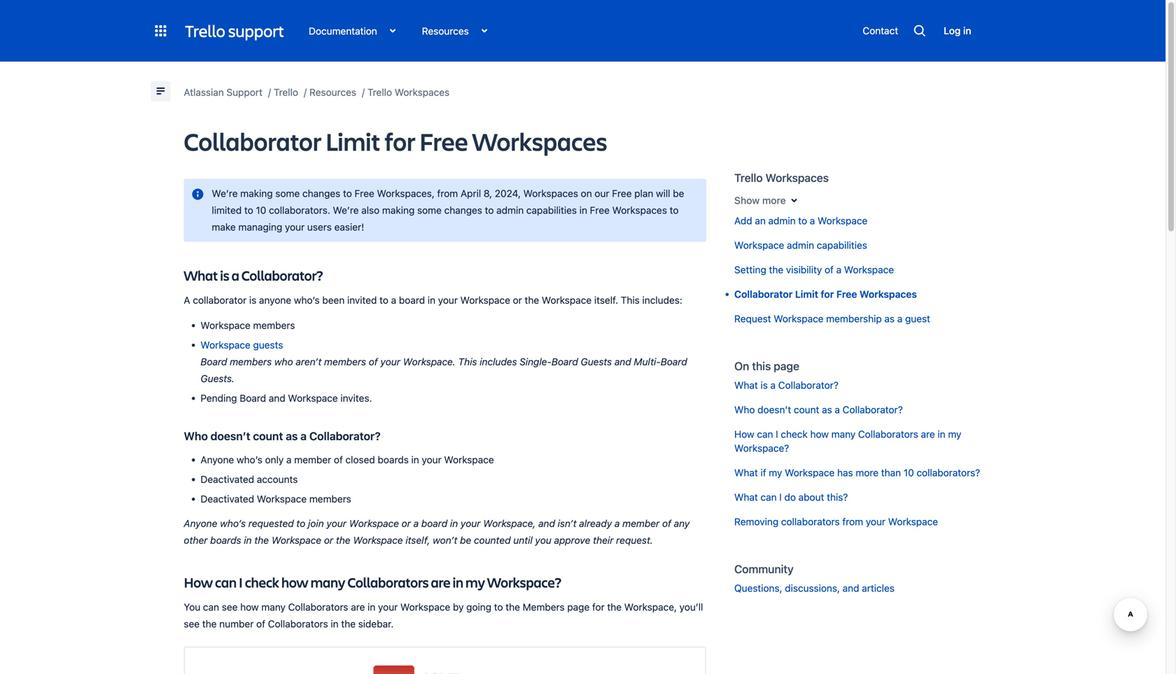 Task type: locate. For each thing, give the bounding box(es) containing it.
who's inside anyone who's requested to join your workspace or a board in your workspace, and isn't already a member of any other boards in the workspace or the workspace itself, won't be counted until you approve their request.
[[220, 518, 246, 530]]

0 vertical spatial count
[[794, 404, 820, 416]]

limit
[[326, 125, 381, 158], [795, 289, 819, 300]]

the
[[769, 264, 784, 276], [525, 294, 539, 306], [254, 535, 269, 546], [336, 535, 351, 546], [506, 602, 520, 613], [607, 602, 622, 613], [202, 618, 217, 630], [341, 618, 356, 630]]

1 vertical spatial member
[[623, 518, 660, 530]]

this
[[621, 294, 640, 306], [458, 356, 477, 368]]

0 vertical spatial or
[[513, 294, 522, 306]]

board
[[399, 294, 425, 306], [421, 518, 448, 530]]

products dropdown image
[[152, 22, 169, 39]]

limit down visibility
[[795, 289, 819, 300]]

1 / from the left
[[268, 86, 271, 98]]

1 horizontal spatial from
[[843, 516, 864, 528]]

anyone for anyone who's only a member of closed boards in your workspace
[[201, 454, 234, 466]]

what inside what if my workspace has more than 10 collaborators? link
[[735, 467, 758, 479]]

as
[[885, 313, 895, 325], [822, 404, 832, 416], [286, 430, 298, 443]]

0 vertical spatial making
[[240, 188, 273, 199]]

as left guest
[[885, 313, 895, 325]]

1 vertical spatial or
[[402, 518, 411, 530]]

0 horizontal spatial from
[[437, 188, 458, 199]]

trello workspaces link
[[368, 84, 450, 101], [735, 171, 829, 185]]

some down 'workspaces,'
[[417, 204, 442, 216]]

0 horizontal spatial are
[[351, 602, 365, 613]]

0 vertical spatial capabilities
[[527, 204, 577, 216]]

or
[[513, 294, 522, 306], [402, 518, 411, 530], [324, 535, 333, 546]]

workspaces down plan
[[612, 204, 667, 216]]

members
[[523, 602, 565, 613]]

free
[[420, 125, 468, 158], [355, 188, 374, 199], [612, 188, 632, 199], [590, 204, 610, 216], [837, 289, 857, 300]]

0 vertical spatial be
[[673, 188, 684, 199]]

add an admin to a workspace
[[735, 215, 868, 227]]

open page tree image
[[152, 83, 169, 99]]

1 horizontal spatial are
[[431, 573, 451, 592]]

0 vertical spatial who doesn't count as a collaborator?
[[735, 404, 903, 416]]

0 vertical spatial who
[[735, 404, 755, 416]]

collaborator limit for free workspaces up 'workspaces,'
[[184, 125, 608, 158]]

to
[[343, 188, 352, 199], [244, 204, 253, 216], [485, 204, 494, 216], [670, 204, 679, 216], [799, 215, 808, 227], [380, 294, 389, 306], [297, 518, 306, 530], [494, 602, 503, 613]]

1 horizontal spatial member
[[623, 518, 660, 530]]

1 horizontal spatial making
[[382, 204, 415, 216]]

0 vertical spatial more
[[763, 195, 786, 206]]

articles
[[862, 583, 895, 594]]

0 vertical spatial check
[[781, 429, 808, 440]]

plan
[[635, 188, 654, 199]]

workspace inside workspace guests board members who aren't members of your workspace. this includes single-board guests and multi-board guests.
[[201, 339, 251, 351]]

what if my workspace has more than 10 collaborators? link
[[735, 466, 981, 480]]

to down 8,
[[485, 204, 494, 216]]

we're
[[212, 188, 238, 199], [333, 204, 359, 216]]

workspace inside "link"
[[889, 516, 938, 528]]

1 horizontal spatial see
[[222, 602, 238, 613]]

2 vertical spatial many
[[261, 602, 286, 613]]

in right log
[[964, 25, 972, 36]]

accounts
[[257, 474, 298, 485]]

0 vertical spatial we're
[[212, 188, 238, 199]]

0 horizontal spatial workspace,
[[483, 518, 536, 530]]

number
[[219, 618, 254, 630]]

what up a
[[184, 266, 218, 285]]

anyone for anyone who's requested to join your workspace or a board in your workspace, and isn't already a member of any other boards in the workspace or the workspace itself, won't be counted until you approve their request.
[[184, 518, 217, 530]]

changes down the april
[[444, 204, 482, 216]]

1 horizontal spatial check
[[781, 429, 808, 440]]

resources right documentation dropdown image
[[422, 25, 469, 37]]

or up single-
[[513, 294, 522, 306]]

count up only
[[253, 430, 283, 443]]

0 vertical spatial collaborator limit for free workspaces
[[184, 125, 608, 158]]

1 vertical spatial page
[[567, 602, 590, 613]]

2 vertical spatial for
[[592, 602, 605, 613]]

1 horizontal spatial collaborator
[[735, 289, 793, 300]]

deactivated left accounts at left
[[201, 474, 254, 485]]

workspace
[[818, 215, 868, 227], [735, 240, 785, 251], [844, 264, 894, 276], [461, 294, 510, 306], [542, 294, 592, 306], [774, 313, 824, 325], [201, 320, 251, 331], [201, 339, 251, 351], [288, 392, 338, 404], [444, 454, 494, 466], [785, 467, 835, 479], [257, 493, 307, 505], [889, 516, 938, 528], [349, 518, 399, 530], [272, 535, 322, 546], [353, 535, 403, 546], [401, 602, 450, 613]]

1 vertical spatial collaborator
[[735, 289, 793, 300]]

1 horizontal spatial be
[[673, 188, 684, 199]]

0 vertical spatial member
[[294, 454, 331, 466]]

in up collaborators?
[[938, 429, 946, 440]]

in up by
[[453, 573, 464, 592]]

how
[[735, 429, 755, 440], [184, 573, 213, 592]]

resources dropdown image
[[469, 22, 486, 39]]

2 vertical spatial how
[[240, 602, 259, 613]]

your
[[285, 221, 305, 233], [438, 294, 458, 306], [381, 356, 400, 368], [422, 454, 442, 466], [866, 516, 886, 528], [327, 518, 347, 530], [461, 518, 481, 530], [378, 602, 398, 613]]

of inside you can see how many collaborators are in your workspace by going to the members page for the workspace, you'll see the number of collaborators in the sidebar.
[[256, 618, 265, 630]]

what for what is a collaborator?
[[184, 266, 218, 285]]

members
[[253, 320, 295, 331], [230, 356, 272, 368], [324, 356, 366, 368], [309, 493, 351, 505]]

search page image
[[913, 23, 928, 39]]

1 horizontal spatial 10
[[904, 467, 914, 479]]

1 horizontal spatial who doesn't count as a collaborator?
[[735, 404, 903, 416]]

how
[[811, 429, 829, 440], [282, 573, 308, 592], [240, 602, 259, 613]]

show more
[[735, 195, 786, 206]]

1 horizontal spatial i
[[776, 429, 779, 440]]

0 horizontal spatial how can i check how many collaborators are in my workspace?
[[184, 573, 562, 592]]

many inside how can i check how many collaborators are in my workspace?
[[832, 429, 856, 440]]

2 horizontal spatial for
[[821, 289, 834, 300]]

panel info image
[[189, 189, 206, 200]]

1 horizontal spatial boards
[[378, 454, 409, 466]]

0 horizontal spatial who doesn't count as a collaborator?
[[184, 430, 381, 443]]

10 right the than
[[904, 467, 914, 479]]

has
[[838, 467, 853, 479]]

/ left trello link
[[268, 86, 271, 98]]

1 horizontal spatial this
[[621, 294, 640, 306]]

a
[[810, 215, 815, 227], [837, 264, 842, 276], [232, 266, 239, 285], [391, 294, 396, 306], [898, 313, 903, 325], [771, 380, 776, 391], [835, 404, 840, 416], [301, 430, 307, 443], [286, 454, 292, 466], [414, 518, 419, 530], [615, 518, 620, 530]]

0 horizontal spatial how
[[184, 573, 213, 592]]

count
[[794, 404, 820, 416], [253, 430, 283, 443]]

workspace? up members
[[487, 573, 562, 592]]

as for the who doesn't count as a collaborator? link
[[822, 404, 832, 416]]

1 horizontal spatial is
[[249, 294, 257, 306]]

to up managing
[[244, 204, 253, 216]]

/ right resources link
[[362, 86, 365, 98]]

0 vertical spatial changes
[[302, 188, 341, 199]]

0 horizontal spatial boards
[[210, 535, 241, 546]]

easier!
[[334, 221, 364, 233]]

0 horizontal spatial limit
[[326, 125, 381, 158]]

free down our
[[590, 204, 610, 216]]

collaborators
[[781, 516, 840, 528]]

workspace? inside how can i check how many collaborators are in my workspace?
[[735, 443, 789, 454]]

be inside anyone who's requested to join your workspace or a board in your workspace, and isn't already a member of any other boards in the workspace or the workspace itself, won't be counted until you approve their request.
[[460, 535, 471, 546]]

0 vertical spatial is
[[220, 266, 229, 285]]

more right has
[[856, 467, 879, 479]]

0 vertical spatial how
[[811, 429, 829, 440]]

or down deactivated workspace members
[[324, 535, 333, 546]]

0 horizontal spatial member
[[294, 454, 331, 466]]

1 vertical spatial this
[[458, 356, 477, 368]]

1 vertical spatial 10
[[904, 467, 914, 479]]

how up "number" on the bottom of the page
[[240, 602, 259, 613]]

april
[[461, 188, 481, 199]]

isn't
[[558, 518, 577, 530]]

a collaborator is anyone who's been invited to a board in your workspace or the workspace itself. this includes:
[[184, 294, 683, 306]]

as down pending board and workspace invites.
[[286, 430, 298, 443]]

1 vertical spatial from
[[843, 516, 864, 528]]

be inside 'we're making some changes to free workspaces, from april 8, 2024, workspaces on our free plan will be limited to 10 collaborators. we're also making some changes to admin capabilities in free workspaces to make managing your users easier!'
[[673, 188, 684, 199]]

member up request.
[[623, 518, 660, 530]]

workspace inside you can see how many collaborators are in your workspace by going to the members page for the workspace, you'll see the number of collaborators in the sidebar.
[[401, 602, 450, 613]]

board right the invited
[[399, 294, 425, 306]]

collaborator? up how can i check how many collaborators are in my workspace? link
[[843, 404, 903, 416]]

visibility
[[786, 264, 822, 276]]

anyone
[[259, 294, 291, 306]]

from inside 'we're making some changes to free workspaces, from april 8, 2024, workspaces on our free plan will be limited to 10 collaborators. we're also making some changes to admin capabilities in free workspaces to make managing your users easier!'
[[437, 188, 458, 199]]

1 horizontal spatial workspace,
[[625, 602, 677, 613]]

from inside "removing collaborators from your workspace" "link"
[[843, 516, 864, 528]]

workspace.
[[403, 356, 456, 368]]

is
[[220, 266, 229, 285], [249, 294, 257, 306], [761, 380, 768, 391]]

workspace guests link
[[201, 339, 286, 351]]

how can i check how many collaborators are in my workspace? up has
[[735, 429, 962, 454]]

who's up deactivated accounts
[[237, 454, 263, 466]]

1 horizontal spatial page
[[774, 360, 800, 373]]

2 deactivated from the top
[[201, 493, 254, 505]]

0 horizontal spatial page
[[567, 602, 590, 613]]

guests
[[253, 339, 283, 351]]

collaborators?
[[917, 467, 981, 479]]

for right members
[[592, 602, 605, 613]]

collaborator? up anyone who's only a member of closed boards in your workspace
[[309, 430, 381, 443]]

we're up easier!
[[333, 204, 359, 216]]

some
[[275, 188, 300, 199], [417, 204, 442, 216]]

and inside workspace guests board members who aren't members of your workspace. this includes single-board guests and multi-board guests.
[[615, 356, 631, 368]]

can right you
[[203, 602, 219, 613]]

0 vertical spatial from
[[437, 188, 458, 199]]

page inside you can see how many collaborators are in your workspace by going to the members page for the workspace, you'll see the number of collaborators in the sidebar.
[[567, 602, 590, 613]]

in
[[964, 25, 972, 36], [580, 204, 587, 216], [428, 294, 436, 306], [938, 429, 946, 440], [411, 454, 419, 466], [450, 518, 458, 530], [244, 535, 252, 546], [453, 573, 464, 592], [368, 602, 376, 613], [331, 618, 339, 630]]

0 horizontal spatial we're
[[212, 188, 238, 199]]

my right if
[[769, 467, 783, 479]]

board down includes:
[[661, 356, 687, 368]]

collaborators.
[[269, 204, 330, 216]]

a up workspace admin capabilities
[[810, 215, 815, 227]]

is down this
[[761, 380, 768, 391]]

how inside you can see how many collaborators are in your workspace by going to the members page for the workspace, you'll see the number of collaborators in the sidebar.
[[240, 602, 259, 613]]

we're making some changes to free workspaces, from april 8, 2024, workspaces on our free plan will be limited to 10 collaborators. we're also making some changes to admin capabilities in free workspaces to make managing your users easier!
[[212, 188, 687, 233]]

limit down resources link
[[326, 125, 381, 158]]

1 vertical spatial we're
[[333, 204, 359, 216]]

your inside you can see how many collaborators are in your workspace by going to the members page for the workspace, you'll see the number of collaborators in the sidebar.
[[378, 602, 398, 613]]

who's for requested
[[220, 518, 246, 530]]

some up collaborators.
[[275, 188, 300, 199]]

for inside you can see how many collaborators are in your workspace by going to the members page for the workspace, you'll see the number of collaborators in the sidebar.
[[592, 602, 605, 613]]

what inside what can i do about this? link
[[735, 492, 758, 503]]

in down on
[[580, 204, 587, 216]]

your inside "link"
[[866, 516, 886, 528]]

who
[[274, 356, 293, 368]]

see
[[222, 602, 238, 613], [184, 618, 200, 630]]

to inside you can see how many collaborators are in your workspace by going to the members page for the workspace, you'll see the number of collaborators in the sidebar.
[[494, 602, 503, 613]]

page
[[774, 360, 800, 373], [567, 602, 590, 613]]

how inside how can i check how many collaborators are in my workspace?
[[735, 429, 755, 440]]

count down what is a collaborator? link
[[794, 404, 820, 416]]

as for request workspace membership as a guest link
[[885, 313, 895, 325]]

of up invites. on the left
[[369, 356, 378, 368]]

and inside anyone who's requested to join your workspace or a board in your workspace, and isn't already a member of any other boards in the workspace or the workspace itself, won't be counted until you approve their request.
[[539, 518, 555, 530]]

0 vertical spatial 10
[[256, 204, 266, 216]]

atlassian support / trello / resources / trello workspaces
[[184, 86, 450, 98]]

3 / from the left
[[362, 86, 365, 98]]

1 vertical spatial anyone
[[184, 518, 217, 530]]

1 horizontal spatial we're
[[333, 204, 359, 216]]

questions, discussions, and articles link
[[735, 582, 895, 596]]

0 horizontal spatial /
[[268, 86, 271, 98]]

are
[[921, 429, 935, 440], [431, 573, 451, 592], [351, 602, 365, 613]]

free up the "also"
[[355, 188, 374, 199]]

multi-
[[634, 356, 661, 368]]

we're up limited
[[212, 188, 238, 199]]

for
[[385, 125, 416, 158], [821, 289, 834, 300], [592, 602, 605, 613]]

1 vertical spatial my
[[769, 467, 783, 479]]

community
[[735, 563, 794, 576]]

what left if
[[735, 467, 758, 479]]

request
[[735, 313, 771, 325]]

board
[[201, 356, 227, 368], [552, 356, 578, 368], [661, 356, 687, 368], [240, 392, 266, 404]]

anyone up the other
[[184, 518, 217, 530]]

what for what if my workspace has more than 10 collaborators?
[[735, 467, 758, 479]]

who's
[[294, 294, 320, 306], [237, 454, 263, 466], [220, 518, 246, 530]]

anyone up deactivated accounts
[[201, 454, 234, 466]]

page inside on this page what is a collaborator?
[[774, 360, 800, 373]]

member
[[294, 454, 331, 466], [623, 518, 660, 530]]

what
[[184, 266, 218, 285], [735, 380, 758, 391], [735, 467, 758, 479], [735, 492, 758, 503]]

aren't
[[296, 356, 322, 368]]

is left 'anyone'
[[249, 294, 257, 306]]

page up what is a collaborator? link
[[774, 360, 800, 373]]

0 horizontal spatial or
[[324, 535, 333, 546]]

community questions, discussions, and articles
[[735, 563, 895, 594]]

collaborators
[[858, 429, 919, 440], [348, 573, 429, 592], [288, 602, 348, 613], [268, 618, 328, 630]]

of right visibility
[[825, 264, 834, 276]]

0 horizontal spatial resources
[[310, 86, 356, 98]]

0 vertical spatial workspace,
[[483, 518, 536, 530]]

1 vertical spatial workspace,
[[625, 602, 677, 613]]

contact link
[[856, 20, 906, 41]]

collaborator down support
[[184, 125, 322, 158]]

1 horizontal spatial workspace?
[[735, 443, 789, 454]]

what is a collaborator? link
[[735, 379, 839, 393]]

what inside on this page what is a collaborator?
[[735, 380, 758, 391]]

more down trello workspaces
[[763, 195, 786, 206]]

0 vertical spatial as
[[885, 313, 895, 325]]

who down pending
[[184, 430, 208, 443]]

0 vertical spatial for
[[385, 125, 416, 158]]

1 deactivated from the top
[[201, 474, 254, 485]]

2 horizontal spatial /
[[362, 86, 365, 98]]

in left sidebar.
[[331, 618, 339, 630]]

as up how can i check how many collaborators are in my workspace? link
[[822, 404, 832, 416]]

to right the invited
[[380, 294, 389, 306]]

0 horizontal spatial my
[[466, 573, 485, 592]]

requested
[[248, 518, 294, 530]]

0 vertical spatial workspace?
[[735, 443, 789, 454]]

of left any
[[662, 518, 672, 530]]

workspaces down resources button on the left of the page
[[395, 86, 450, 98]]

0 vertical spatial doesn't
[[758, 404, 792, 416]]

doesn't down what is a collaborator? link
[[758, 404, 792, 416]]

and left articles
[[843, 583, 860, 594]]

i left do
[[780, 492, 782, 503]]

workspace, up until
[[483, 518, 536, 530]]

who doesn't count as a collaborator?
[[735, 404, 903, 416], [184, 430, 381, 443]]

how down join
[[282, 573, 308, 592]]

many
[[832, 429, 856, 440], [311, 573, 345, 592], [261, 602, 286, 613]]

managing
[[238, 221, 282, 233]]

our
[[595, 188, 610, 199]]

workspace? up if
[[735, 443, 789, 454]]

how down the who doesn't count as a collaborator? link
[[811, 429, 829, 440]]

trello right support
[[274, 86, 298, 98]]

0 horizontal spatial making
[[240, 188, 273, 199]]

0 horizontal spatial as
[[286, 430, 298, 443]]

i inside how can i check how many collaborators are in my workspace?
[[776, 429, 779, 440]]

2 horizontal spatial many
[[832, 429, 856, 440]]

from down this?
[[843, 516, 864, 528]]

8,
[[484, 188, 492, 199]]

deactivated workspace members
[[201, 493, 351, 505]]

admin down 2024,
[[497, 204, 524, 216]]

log in
[[944, 25, 972, 36]]

your inside 'we're making some changes to free workspaces, from april 8, 2024, workspaces on our free plan will be limited to 10 collaborators. we're also making some changes to admin capabilities in free workspaces to make managing your users easier!'
[[285, 221, 305, 233]]

admin
[[497, 204, 524, 216], [769, 215, 796, 227], [787, 240, 815, 251]]

in inside "log in" 'link'
[[964, 25, 972, 36]]

deactivated accounts
[[201, 474, 300, 485]]

workspace?
[[735, 443, 789, 454], [487, 573, 562, 592]]

1 vertical spatial count
[[253, 430, 283, 443]]

workspace, inside you can see how many collaborators are in your workspace by going to the members page for the workspace, you'll see the number of collaborators in the sidebar.
[[625, 602, 677, 613]]

2 horizontal spatial as
[[885, 313, 895, 325]]

are up sidebar.
[[351, 602, 365, 613]]

0 horizontal spatial capabilities
[[527, 204, 577, 216]]

0 horizontal spatial for
[[385, 125, 416, 158]]

0 vertical spatial many
[[832, 429, 856, 440]]

0 vertical spatial page
[[774, 360, 800, 373]]

boards inside anyone who's requested to join your workspace or a board in your workspace, and isn't already a member of any other boards in the workspace or the workspace itself, won't be counted until you approve their request.
[[210, 535, 241, 546]]

of inside anyone who's requested to join your workspace or a board in your workspace, and isn't already a member of any other boards in the workspace or the workspace itself, won't be counted until you approve their request.
[[662, 518, 672, 530]]

1 vertical spatial how can i check how many collaborators are in my workspace?
[[184, 573, 562, 592]]

workspace admin capabilities
[[735, 240, 868, 251]]

in down the requested
[[244, 535, 252, 546]]

i down the who doesn't count as a collaborator? link
[[776, 429, 779, 440]]

trello
[[185, 20, 225, 42], [274, 86, 298, 98], [368, 86, 392, 98], [735, 171, 763, 185]]

0 horizontal spatial some
[[275, 188, 300, 199]]

my up going
[[466, 573, 485, 592]]

anyone inside anyone who's requested to join your workspace or a board in your workspace, and isn't already a member of any other boards in the workspace or the workspace itself, won't be counted until you approve their request.
[[184, 518, 217, 530]]

board inside anyone who's requested to join your workspace or a board in your workspace, and isn't already a member of any other boards in the workspace or the workspace itself, won't be counted until you approve their request.
[[421, 518, 448, 530]]

member inside anyone who's requested to join your workspace or a board in your workspace, and isn't already a member of any other boards in the workspace or the workspace itself, won't be counted until you approve their request.
[[623, 518, 660, 530]]

1 horizontal spatial trello workspaces link
[[735, 171, 829, 185]]

10 up managing
[[256, 204, 266, 216]]

10 inside 'we're making some changes to free workspaces, from april 8, 2024, workspaces on our free plan will be limited to 10 collaborators. we're also making some changes to admin capabilities in free workspaces to make managing your users easier!'
[[256, 204, 266, 216]]

see down you
[[184, 618, 200, 630]]

0 horizontal spatial this
[[458, 356, 477, 368]]

trello workspaces link down documentation dropdown image
[[368, 84, 450, 101]]

to left join
[[297, 518, 306, 530]]

free right our
[[612, 188, 632, 199]]

what for what can i do about this?
[[735, 492, 758, 503]]

doesn't
[[758, 404, 792, 416], [211, 430, 250, 443]]

this?
[[827, 492, 848, 503]]

more inside show more button
[[763, 195, 786, 206]]

your inside workspace guests board members who aren't members of your workspace. this includes single-board guests and multi-board guests.
[[381, 356, 400, 368]]

resources link
[[310, 84, 356, 101]]

1 horizontal spatial resources
[[422, 25, 469, 37]]

removing collaborators from your workspace link
[[735, 515, 938, 529]]

1 vertical spatial be
[[460, 535, 471, 546]]

0 vertical spatial trello workspaces link
[[368, 84, 450, 101]]

what down on
[[735, 380, 758, 391]]

/
[[268, 86, 271, 98], [304, 86, 307, 98], [362, 86, 365, 98]]

add an admin to a workspace link
[[735, 214, 868, 228]]

this right the itself.
[[621, 294, 640, 306]]

check inside how can i check how many collaborators are in my workspace?
[[781, 429, 808, 440]]

for up 'workspaces,'
[[385, 125, 416, 158]]

itself,
[[406, 535, 430, 546]]

documentation dropdown image
[[377, 22, 394, 39]]



Task type: describe. For each thing, give the bounding box(es) containing it.
1 vertical spatial trello workspaces link
[[735, 171, 829, 185]]

you'll
[[680, 602, 703, 613]]

includes
[[480, 356, 517, 368]]

guests.
[[201, 373, 235, 384]]

1 horizontal spatial my
[[769, 467, 783, 479]]

this inside workspace guests board members who aren't members of your workspace. this includes single-board guests and multi-board guests.
[[458, 356, 477, 368]]

1 horizontal spatial how can i check how many collaborators are in my workspace?
[[735, 429, 962, 454]]

going
[[467, 602, 492, 613]]

are inside you can see how many collaborators are in your workspace by going to the members page for the workspace, you'll see the number of collaborators in the sidebar.
[[351, 602, 365, 613]]

pending board and workspace invites.
[[201, 392, 372, 404]]

1 horizontal spatial who
[[735, 404, 755, 416]]

trello support link
[[185, 20, 284, 42]]

membership
[[826, 313, 882, 325]]

0 vertical spatial boards
[[378, 454, 409, 466]]

can left do
[[761, 492, 777, 503]]

will
[[656, 188, 671, 199]]

1 vertical spatial collaborator limit for free workspaces
[[735, 289, 917, 300]]

log in link
[[937, 20, 979, 41]]

can inside you can see how many collaborators are in your workspace by going to the members page for the workspace, you'll see the number of collaborators in the sidebar.
[[203, 602, 219, 613]]

what is a collaborator?
[[184, 266, 323, 285]]

free up membership
[[837, 289, 857, 300]]

a right visibility
[[837, 264, 842, 276]]

0 vertical spatial who's
[[294, 294, 320, 306]]

request workspace membership as a guest
[[735, 313, 931, 325]]

workspaces up guest
[[860, 289, 917, 300]]

many inside you can see how many collaborators are in your workspace by going to the members page for the workspace, you'll see the number of collaborators in the sidebar.
[[261, 602, 286, 613]]

pending
[[201, 392, 237, 404]]

documentation
[[309, 25, 377, 37]]

collaborator? up 'anyone'
[[242, 266, 323, 285]]

my inside how can i check how many collaborators are in my workspace?
[[948, 429, 962, 440]]

2024,
[[495, 188, 521, 199]]

workspace guests board members who aren't members of your workspace. this includes single-board guests and multi-board guests.
[[201, 339, 690, 384]]

board for or
[[421, 518, 448, 530]]

1 vertical spatial some
[[417, 204, 442, 216]]

0 horizontal spatial is
[[220, 266, 229, 285]]

0 horizontal spatial who
[[184, 430, 208, 443]]

who doesn't count as a collaborator? link
[[735, 403, 903, 417]]

you
[[535, 535, 552, 546]]

who's for only
[[237, 454, 263, 466]]

show
[[735, 195, 760, 206]]

and inside community questions, discussions, and articles
[[843, 583, 860, 594]]

1 vertical spatial making
[[382, 204, 415, 216]]

what if my workspace has more than 10 collaborators?
[[735, 467, 981, 479]]

a down pending board and workspace invites.
[[301, 430, 307, 443]]

is inside on this page what is a collaborator?
[[761, 380, 768, 391]]

to down 'expand sibling pages list' image
[[799, 215, 808, 227]]

do
[[785, 492, 796, 503]]

board up guests.
[[201, 356, 227, 368]]

in up the won't
[[450, 518, 458, 530]]

admin inside 'we're making some changes to free workspaces, from april 8, 2024, workspaces on our free plan will be limited to 10 collaborators. we're also making some changes to admin capabilities in free workspaces to make managing your users easier!'
[[497, 204, 524, 216]]

collaborator
[[193, 294, 247, 306]]

workspaces left on
[[524, 188, 578, 199]]

what can i do about this? link
[[735, 491, 848, 505]]

resources button
[[412, 20, 496, 41]]

you
[[184, 602, 201, 613]]

a left guest
[[898, 313, 903, 325]]

members right aren't
[[324, 356, 366, 368]]

a right only
[[286, 454, 292, 466]]

0 horizontal spatial count
[[253, 430, 283, 443]]

approve
[[554, 535, 591, 546]]

guest
[[905, 313, 931, 325]]

trello right products dropdown icon
[[185, 20, 225, 42]]

0 horizontal spatial see
[[184, 618, 200, 630]]

only
[[265, 454, 284, 466]]

how inside how can i check how many collaborators are in my workspace?
[[811, 429, 829, 440]]

board for to
[[399, 294, 425, 306]]

1 horizontal spatial doesn't
[[758, 404, 792, 416]]

a right the invited
[[391, 294, 396, 306]]

an
[[755, 215, 766, 227]]

closed
[[346, 454, 375, 466]]

1 horizontal spatial many
[[311, 573, 345, 592]]

0 horizontal spatial collaborator
[[184, 125, 322, 158]]

documentation button
[[298, 20, 405, 41]]

2 vertical spatial my
[[466, 573, 485, 592]]

a right already
[[615, 518, 620, 530]]

1 horizontal spatial or
[[402, 518, 411, 530]]

deactivated for deactivated workspace members
[[201, 493, 254, 505]]

resources inside button
[[422, 25, 469, 37]]

1 horizontal spatial limit
[[795, 289, 819, 300]]

1 horizontal spatial capabilities
[[817, 240, 868, 251]]

can up "number" on the bottom of the page
[[215, 573, 237, 592]]

in inside 'we're making some changes to free workspaces, from april 8, 2024, workspaces on our free plan will be limited to 10 collaborators. we're also making some changes to admin capabilities in free workspaces to make managing your users easier!'
[[580, 204, 587, 216]]

support
[[227, 86, 263, 98]]

0 vertical spatial limit
[[326, 125, 381, 158]]

users
[[307, 221, 332, 233]]

you can see how many collaborators are in your workspace by going to the members page for the workspace, you'll see the number of collaborators in the sidebar.
[[184, 602, 706, 630]]

log
[[944, 25, 961, 36]]

0 horizontal spatial check
[[245, 573, 279, 592]]

1 horizontal spatial how
[[282, 573, 308, 592]]

1 vertical spatial for
[[821, 289, 834, 300]]

to down will
[[670, 204, 679, 216]]

1 vertical spatial doesn't
[[211, 430, 250, 443]]

collaborator? inside on this page what is a collaborator?
[[779, 380, 839, 391]]

removing
[[735, 516, 779, 528]]

i for how can i check how many collaborators are in my workspace? link
[[776, 429, 779, 440]]

members up "guests" on the bottom left of the page
[[253, 320, 295, 331]]

are inside how can i check how many collaborators are in my workspace?
[[921, 429, 935, 440]]

capabilities inside 'we're making some changes to free workspaces, from april 8, 2024, workspaces on our free plan will be limited to 10 collaborators. we're also making some changes to admin capabilities in free workspaces to make managing your users easier!'
[[527, 204, 577, 216]]

until
[[514, 535, 533, 546]]

admin right an
[[769, 215, 796, 227]]

i for what can i do about this? link
[[780, 492, 782, 503]]

1 vertical spatial is
[[249, 294, 257, 306]]

how can i check how many collaborators are in my workspace? link
[[735, 428, 982, 456]]

trello support
[[185, 20, 284, 42]]

of left closed at the left
[[334, 454, 343, 466]]

free up the april
[[420, 125, 468, 158]]

more inside what if my workspace has more than 10 collaborators? link
[[856, 467, 879, 479]]

trello right resources link
[[368, 86, 392, 98]]

board right pending
[[240, 392, 266, 404]]

1 vertical spatial resources
[[310, 86, 356, 98]]

2 horizontal spatial or
[[513, 294, 522, 306]]

on this page what is a collaborator?
[[735, 360, 839, 391]]

can inside how can i check how many collaborators are in my workspace?
[[757, 429, 773, 440]]

request workspace membership as a guest link
[[735, 312, 931, 326]]

expand sibling pages list image
[[786, 192, 803, 209]]

and down who
[[269, 392, 286, 404]]

of inside workspace guests board members who aren't members of your workspace. this includes single-board guests and multi-board guests.
[[369, 356, 378, 368]]

setting
[[735, 264, 767, 276]]

0 horizontal spatial i
[[239, 573, 243, 592]]

in up workspace.
[[428, 294, 436, 306]]

atlassian support link
[[184, 84, 263, 101]]

single-
[[520, 356, 552, 368]]

trello up show on the top right of page
[[735, 171, 763, 185]]

workspaces up 'expand sibling pages list' image
[[766, 171, 829, 185]]

2 / from the left
[[304, 86, 307, 98]]

add
[[735, 215, 753, 227]]

make
[[212, 221, 236, 233]]

1 vertical spatial changes
[[444, 204, 482, 216]]

workspace, inside anyone who's requested to join your workspace or a board in your workspace, and isn't already a member of any other boards in the workspace or the workspace itself, won't be counted until you approve their request.
[[483, 518, 536, 530]]

in right closed at the left
[[411, 454, 419, 466]]

in inside how can i check how many collaborators are in my workspace?
[[938, 429, 946, 440]]

anyone who's only a member of closed boards in your workspace
[[201, 454, 494, 466]]

anyone who's requested to join your workspace or a board in your workspace, and isn't already a member of any other boards in the workspace or the workspace itself, won't be counted until you approve their request.
[[184, 518, 692, 546]]

guests
[[581, 356, 612, 368]]

1 vertical spatial workspace?
[[487, 573, 562, 592]]

a up itself,
[[414, 518, 419, 530]]

counted
[[474, 535, 511, 546]]

atlassian
[[184, 86, 224, 98]]

questions,
[[735, 583, 783, 594]]

1 vertical spatial are
[[431, 573, 451, 592]]

won't
[[433, 535, 458, 546]]

sidebar.
[[358, 618, 394, 630]]

request.
[[616, 535, 653, 546]]

workspace members
[[201, 320, 295, 331]]

admin down add an admin to a workspace link at the right top of page
[[787, 240, 815, 251]]

than
[[882, 467, 901, 479]]

invited
[[347, 294, 377, 306]]

what can i do about this?
[[735, 492, 848, 503]]

limited
[[212, 204, 242, 216]]

workspaces up 2024,
[[472, 125, 608, 158]]

to inside anyone who's requested to join your workspace or a board in your workspace, and isn't already a member of any other boards in the workspace or the workspace itself, won't be counted until you approve their request.
[[297, 518, 306, 530]]

itself.
[[594, 294, 618, 306]]

also
[[362, 204, 380, 216]]

a
[[184, 294, 190, 306]]

0 vertical spatial see
[[222, 602, 238, 613]]

board left guests
[[552, 356, 578, 368]]

members down workspace guests link
[[230, 356, 272, 368]]

1 vertical spatial who doesn't count as a collaborator?
[[184, 430, 381, 443]]

setting the visibility of a workspace
[[735, 264, 894, 276]]

0 vertical spatial some
[[275, 188, 300, 199]]

other
[[184, 535, 208, 546]]

to up easier!
[[343, 188, 352, 199]]

a up collaborator
[[232, 266, 239, 285]]

deactivated for deactivated accounts
[[201, 474, 254, 485]]

members up join
[[309, 493, 351, 505]]

by
[[453, 602, 464, 613]]

on
[[735, 360, 750, 373]]

a inside on this page what is a collaborator?
[[771, 380, 776, 391]]

setting the visibility of a workspace link
[[735, 263, 894, 277]]

includes:
[[643, 294, 683, 306]]

collaborators inside how can i check how many collaborators are in my workspace?
[[858, 429, 919, 440]]

a up how can i check how many collaborators are in my workspace? link
[[835, 404, 840, 416]]

removing collaborators from your workspace
[[735, 516, 938, 528]]

join
[[308, 518, 324, 530]]

in up sidebar.
[[368, 602, 376, 613]]



Task type: vqa. For each thing, say whether or not it's contained in the screenshot.
AS related to Request Workspace membership as a guest link
yes



